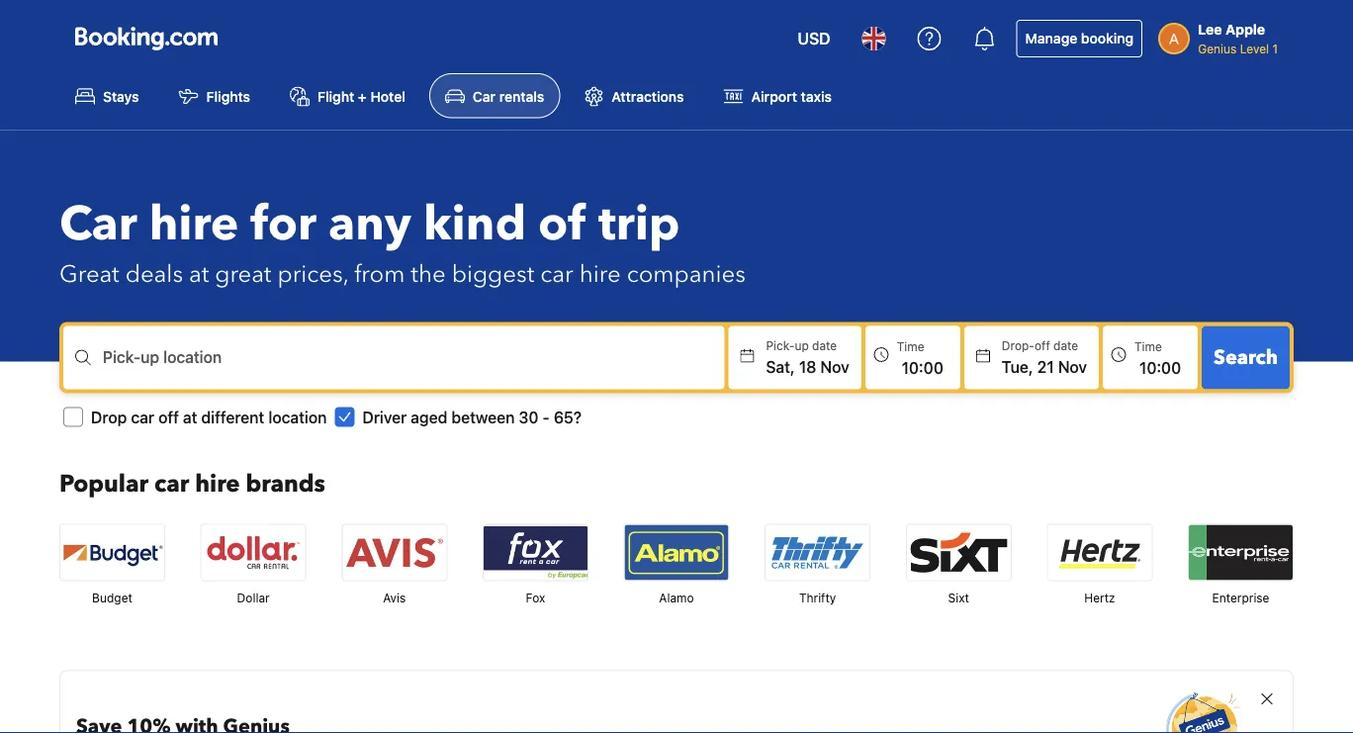Task type: describe. For each thing, give the bounding box(es) containing it.
from
[[354, 258, 405, 291]]

sixt
[[949, 591, 970, 605]]

1 vertical spatial location
[[269, 408, 327, 426]]

car for hire
[[59, 191, 137, 256]]

1
[[1273, 42, 1279, 55]]

flights
[[206, 88, 250, 104]]

genius
[[1199, 42, 1237, 55]]

car for rentals
[[473, 88, 496, 104]]

any
[[329, 191, 412, 256]]

car rentals
[[473, 88, 545, 104]]

airport taxis link
[[708, 73, 848, 118]]

flight
[[318, 88, 355, 104]]

1 vertical spatial at
[[183, 408, 197, 426]]

airport
[[752, 88, 798, 104]]

driver
[[363, 408, 407, 426]]

dollar
[[237, 591, 270, 605]]

car hire for any kind of trip great deals at great prices, from the biggest car hire companies
[[59, 191, 746, 291]]

nov for tue, 21 nov
[[1059, 357, 1088, 376]]

fox
[[526, 591, 546, 605]]

usd button
[[786, 15, 843, 62]]

lee apple genius level 1
[[1199, 21, 1279, 55]]

hotel
[[371, 88, 406, 104]]

deals
[[125, 258, 183, 291]]

nov for sat, 18 nov
[[821, 357, 850, 376]]

sat,
[[766, 357, 795, 376]]

search
[[1214, 344, 1279, 371]]

the
[[411, 258, 446, 291]]

avis logo image
[[343, 525, 447, 580]]

thrifty
[[800, 591, 837, 605]]

great
[[215, 258, 272, 291]]

companies
[[627, 258, 746, 291]]

car for drop car off at different location
[[131, 408, 154, 426]]

car inside car hire for any kind of trip great deals at great prices, from the biggest car hire companies
[[541, 258, 574, 291]]

great
[[59, 258, 119, 291]]

aged
[[411, 408, 448, 426]]

fox logo image
[[484, 525, 588, 580]]

30
[[519, 408, 539, 426]]

rentals
[[500, 88, 545, 104]]

search button
[[1203, 326, 1291, 389]]

drop-off date tue, 21 nov
[[1002, 339, 1088, 376]]

up for date
[[795, 339, 809, 353]]

driver aged between 30 - 65?
[[363, 408, 582, 426]]

stays link
[[59, 73, 155, 118]]

pick- for pick-up location
[[103, 347, 141, 366]]

car for popular car hire brands
[[154, 468, 189, 501]]

between
[[452, 408, 515, 426]]

alamo logo image
[[625, 525, 729, 580]]

manage
[[1026, 30, 1078, 47]]

popular car hire brands
[[59, 468, 326, 501]]

alamo
[[659, 591, 694, 605]]

manage booking
[[1026, 30, 1134, 47]]

pick-up location
[[103, 347, 222, 366]]



Task type: locate. For each thing, give the bounding box(es) containing it.
flight + hotel link
[[274, 73, 422, 118]]

attractions
[[612, 88, 684, 104]]

1 horizontal spatial nov
[[1059, 357, 1088, 376]]

0 vertical spatial hire
[[149, 191, 239, 256]]

hire up deals
[[149, 191, 239, 256]]

0 horizontal spatial pick-
[[103, 347, 141, 366]]

date up 21
[[1054, 339, 1079, 353]]

nov right '18'
[[821, 357, 850, 376]]

0 vertical spatial car
[[541, 258, 574, 291]]

nov right 21
[[1059, 357, 1088, 376]]

car inside car hire for any kind of trip great deals at great prices, from the biggest car hire companies
[[59, 191, 137, 256]]

dollar logo image
[[202, 525, 305, 580]]

nov inside drop-off date tue, 21 nov
[[1059, 357, 1088, 376]]

budget
[[92, 591, 133, 605]]

hire
[[149, 191, 239, 256], [580, 258, 621, 291], [195, 468, 240, 501]]

2 nov from the left
[[1059, 357, 1088, 376]]

up
[[795, 339, 809, 353], [141, 347, 159, 366]]

for
[[251, 191, 317, 256]]

nov
[[821, 357, 850, 376], [1059, 357, 1088, 376]]

drop car off at different location
[[91, 408, 327, 426]]

date
[[813, 339, 838, 353], [1054, 339, 1079, 353]]

hertz
[[1085, 591, 1116, 605]]

1 horizontal spatial date
[[1054, 339, 1079, 353]]

65?
[[554, 408, 582, 426]]

0 vertical spatial at
[[189, 258, 209, 291]]

booking.com online hotel reservations image
[[75, 27, 218, 50]]

different
[[201, 408, 265, 426]]

at left great
[[189, 258, 209, 291]]

1 horizontal spatial pick-
[[766, 339, 795, 353]]

pick- up drop
[[103, 347, 141, 366]]

1 horizontal spatial car
[[473, 88, 496, 104]]

budget logo image
[[60, 525, 164, 580]]

0 horizontal spatial car
[[59, 191, 137, 256]]

at inside car hire for any kind of trip great deals at great prices, from the biggest car hire companies
[[189, 258, 209, 291]]

1 horizontal spatial up
[[795, 339, 809, 353]]

0 vertical spatial car
[[473, 88, 496, 104]]

date up '18'
[[813, 339, 838, 353]]

drop-
[[1002, 339, 1035, 353]]

brands
[[246, 468, 326, 501]]

location
[[163, 347, 222, 366], [269, 408, 327, 426]]

2 vertical spatial car
[[154, 468, 189, 501]]

kind
[[424, 191, 527, 256]]

prices,
[[278, 258, 349, 291]]

car right popular
[[154, 468, 189, 501]]

enterprise
[[1213, 591, 1270, 605]]

date inside drop-off date tue, 21 nov
[[1054, 339, 1079, 353]]

2 vertical spatial hire
[[195, 468, 240, 501]]

0 vertical spatial location
[[163, 347, 222, 366]]

off
[[1035, 339, 1051, 353], [158, 408, 179, 426]]

flights link
[[163, 73, 266, 118]]

date for 18
[[813, 339, 838, 353]]

Pick-up location field
[[103, 358, 725, 381]]

at
[[189, 258, 209, 291], [183, 408, 197, 426]]

car down of
[[541, 258, 574, 291]]

-
[[543, 408, 550, 426]]

attractions link
[[568, 73, 700, 118]]

0 horizontal spatial date
[[813, 339, 838, 353]]

at left different
[[183, 408, 197, 426]]

car
[[541, 258, 574, 291], [131, 408, 154, 426], [154, 468, 189, 501]]

car rentals link
[[429, 73, 560, 118]]

popular
[[59, 468, 149, 501]]

up down deals
[[141, 347, 159, 366]]

apple
[[1226, 21, 1266, 38]]

airport taxis
[[752, 88, 832, 104]]

1 vertical spatial car
[[131, 408, 154, 426]]

off right drop
[[158, 408, 179, 426]]

avis
[[383, 591, 406, 605]]

pick-
[[766, 339, 795, 353], [103, 347, 141, 366]]

0 horizontal spatial car
[[131, 408, 154, 426]]

location up "drop car off at different location"
[[163, 347, 222, 366]]

up inside pick-up date sat, 18 nov
[[795, 339, 809, 353]]

manage booking link
[[1017, 20, 1143, 57]]

flight + hotel
[[318, 88, 406, 104]]

hertz logo image
[[1048, 525, 1152, 580]]

0 horizontal spatial off
[[158, 408, 179, 426]]

18
[[799, 357, 817, 376]]

sixt logo image
[[907, 525, 1011, 580]]

level
[[1241, 42, 1270, 55]]

hire down "drop car off at different location"
[[195, 468, 240, 501]]

1 vertical spatial hire
[[580, 258, 621, 291]]

up for location
[[141, 347, 159, 366]]

date for 21
[[1054, 339, 1079, 353]]

trip
[[599, 191, 680, 256]]

drop
[[91, 408, 127, 426]]

off inside drop-off date tue, 21 nov
[[1035, 339, 1051, 353]]

+
[[358, 88, 367, 104]]

1 vertical spatial car
[[59, 191, 137, 256]]

lee
[[1199, 21, 1223, 38]]

2 date from the left
[[1054, 339, 1079, 353]]

1 vertical spatial off
[[158, 408, 179, 426]]

1 date from the left
[[813, 339, 838, 353]]

booking
[[1082, 30, 1134, 47]]

of
[[538, 191, 587, 256]]

21
[[1038, 357, 1055, 376]]

taxis
[[801, 88, 832, 104]]

pick-up date sat, 18 nov
[[766, 339, 850, 376]]

0 horizontal spatial location
[[163, 347, 222, 366]]

1 horizontal spatial car
[[154, 468, 189, 501]]

date inside pick-up date sat, 18 nov
[[813, 339, 838, 353]]

1 horizontal spatial off
[[1035, 339, 1051, 353]]

pick- for pick-up date sat, 18 nov
[[766, 339, 795, 353]]

up up '18'
[[795, 339, 809, 353]]

car left 'rentals'
[[473, 88, 496, 104]]

pick- up sat,
[[766, 339, 795, 353]]

car
[[473, 88, 496, 104], [59, 191, 137, 256]]

usd
[[798, 29, 831, 48]]

0 vertical spatial off
[[1035, 339, 1051, 353]]

location right different
[[269, 408, 327, 426]]

2 horizontal spatial car
[[541, 258, 574, 291]]

0 horizontal spatial nov
[[821, 357, 850, 376]]

0 horizontal spatial up
[[141, 347, 159, 366]]

hire down of
[[580, 258, 621, 291]]

pick- inside pick-up date sat, 18 nov
[[766, 339, 795, 353]]

tue,
[[1002, 357, 1034, 376]]

stays
[[103, 88, 139, 104]]

off up 21
[[1035, 339, 1051, 353]]

biggest
[[452, 258, 535, 291]]

enterprise logo image
[[1190, 525, 1294, 580]]

car right drop
[[131, 408, 154, 426]]

1 horizontal spatial location
[[269, 408, 327, 426]]

thrifty logo image
[[766, 525, 870, 580]]

nov inside pick-up date sat, 18 nov
[[821, 357, 850, 376]]

car up the 'great'
[[59, 191, 137, 256]]

1 nov from the left
[[821, 357, 850, 376]]



Task type: vqa. For each thing, say whether or not it's contained in the screenshot.
the 21
yes



